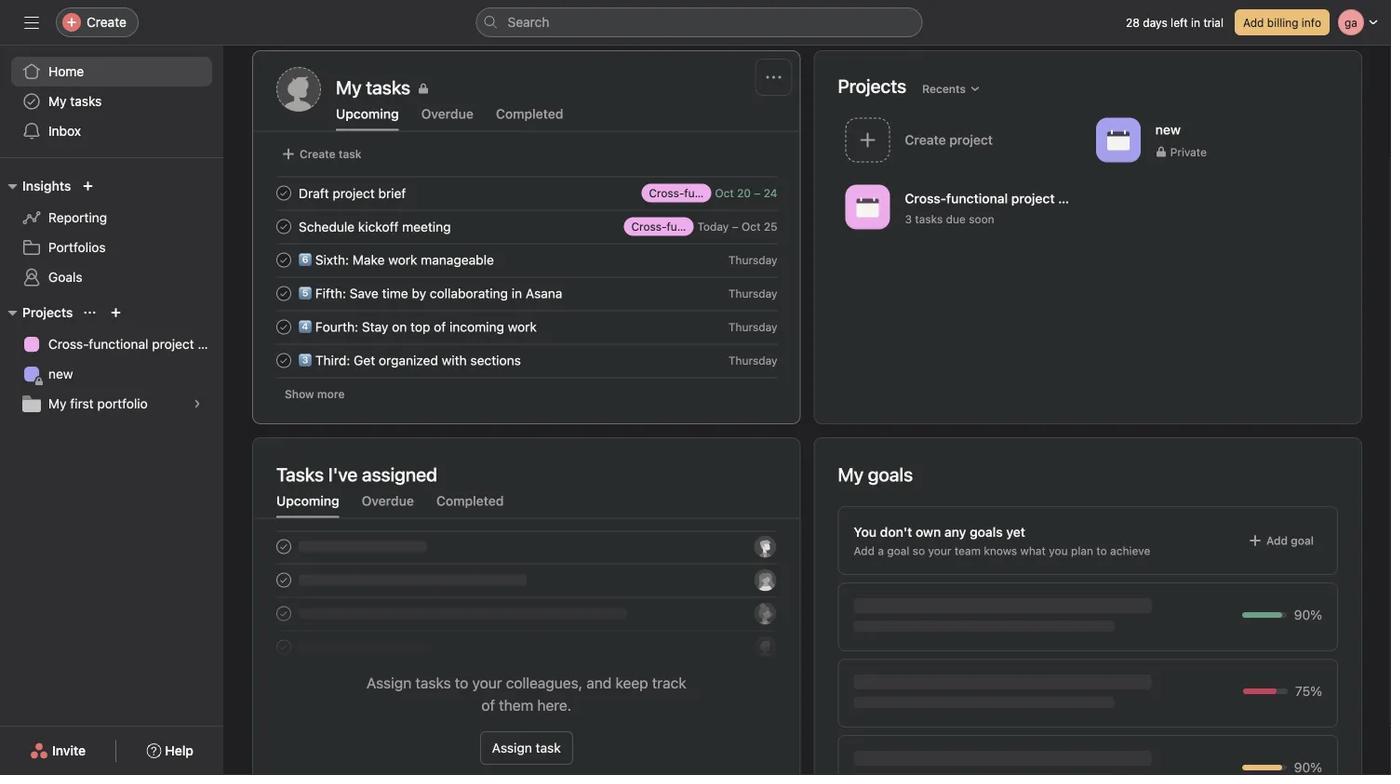 Task type: locate. For each thing, give the bounding box(es) containing it.
completed
[[496, 106, 564, 121], [437, 493, 504, 509]]

third:
[[315, 353, 350, 368]]

completed checkbox left the 5️⃣
[[273, 283, 295, 305]]

1 vertical spatial assign
[[492, 741, 532, 756]]

my inside the projects "element"
[[48, 396, 67, 411]]

0 horizontal spatial cross-
[[48, 337, 89, 352]]

my tasks
[[48, 94, 102, 109]]

1 completed checkbox from the top
[[273, 182, 295, 204]]

2 completed image from the top
[[273, 283, 295, 305]]

2 horizontal spatial tasks
[[916, 213, 943, 226]]

of
[[434, 319, 446, 334], [482, 697, 495, 715]]

overdue button for the bottom upcoming button
[[362, 493, 414, 518]]

goal right "a"
[[888, 545, 910, 558]]

my goals
[[838, 464, 913, 486]]

0 horizontal spatial tasks
[[70, 94, 102, 109]]

1 vertical spatial create
[[300, 148, 336, 161]]

schedule
[[299, 219, 355, 234]]

1 vertical spatial completed image
[[273, 283, 295, 305]]

to left colleagues,
[[455, 674, 469, 692]]

2 completed checkbox from the top
[[273, 316, 295, 338]]

1 vertical spatial to
[[455, 674, 469, 692]]

upcoming button down "my tasks"
[[336, 106, 399, 131]]

in
[[1192, 16, 1201, 29], [512, 286, 522, 301]]

thursday button for 3️⃣ third: get organized with sections
[[729, 354, 778, 367]]

oct left 25
[[742, 220, 761, 233]]

2 vertical spatial completed image
[[273, 316, 295, 338]]

assign inside button
[[492, 741, 532, 756]]

functional
[[947, 191, 1008, 206], [89, 337, 148, 352]]

1 horizontal spatial overdue
[[421, 106, 474, 121]]

0 horizontal spatial –
[[732, 220, 739, 233]]

functional up soon
[[947, 191, 1008, 206]]

3
[[905, 213, 912, 226]]

completed button down my tasks link
[[496, 106, 564, 131]]

your inside assign tasks to your colleagues, and keep track of them here.
[[472, 674, 502, 692]]

6️⃣ sixth: make work manageable
[[299, 252, 494, 267]]

0 horizontal spatial overdue
[[362, 493, 414, 509]]

completed image left the 5️⃣
[[273, 283, 295, 305]]

create task button
[[276, 141, 366, 167]]

thursday for 5️⃣ fifth: save time by collaborating in asana
[[729, 287, 778, 300]]

goals link
[[11, 263, 212, 292]]

upcoming down tasks
[[276, 493, 339, 509]]

0 horizontal spatial add
[[854, 545, 875, 558]]

plan inside cross-functional project plan 3 tasks due soon
[[1059, 191, 1085, 206]]

organized
[[379, 353, 438, 368]]

1 vertical spatial my
[[48, 396, 67, 411]]

completed image for draft
[[273, 182, 295, 204]]

0 horizontal spatial in
[[512, 286, 522, 301]]

create up draft
[[300, 148, 336, 161]]

portfolios
[[48, 240, 106, 255]]

task up draft project brief
[[339, 148, 362, 161]]

with
[[442, 353, 467, 368]]

3 thursday from the top
[[729, 321, 778, 334]]

upcoming
[[336, 106, 399, 121], [276, 493, 339, 509]]

0 vertical spatial in
[[1192, 16, 1201, 29]]

1 horizontal spatial projects
[[838, 75, 907, 97]]

functional up new link
[[89, 337, 148, 352]]

1 completed image from the top
[[273, 182, 295, 204]]

2 horizontal spatial project
[[1012, 191, 1055, 206]]

i've assigned
[[328, 464, 437, 486]]

3 completed checkbox from the top
[[273, 283, 295, 305]]

plan inside you don't own any goals yet add a goal so your team knows what you plan to achieve
[[1072, 545, 1094, 558]]

projects element
[[0, 296, 223, 423]]

0 vertical spatial cross-
[[905, 191, 947, 206]]

0 horizontal spatial oct
[[715, 187, 734, 200]]

0 horizontal spatial projects
[[22, 305, 73, 320]]

completed image for 3️⃣
[[273, 350, 295, 372]]

thursday button for 5️⃣ fifth: save time by collaborating in asana
[[729, 287, 778, 300]]

1 vertical spatial completed image
[[273, 216, 295, 238]]

2 horizontal spatial add
[[1267, 534, 1288, 547]]

2 thursday button from the top
[[729, 287, 778, 300]]

2 vertical spatial completed checkbox
[[273, 283, 295, 305]]

add billing info button
[[1235, 9, 1330, 35]]

colleagues,
[[506, 674, 583, 692]]

1 vertical spatial cross-
[[48, 337, 89, 352]]

0 vertical spatial to
[[1097, 545, 1108, 558]]

0 horizontal spatial new
[[48, 366, 73, 382]]

0 horizontal spatial overdue button
[[362, 493, 414, 518]]

completed image for 5️⃣
[[273, 283, 295, 305]]

1 vertical spatial overdue
[[362, 493, 414, 509]]

2 completed image from the top
[[273, 216, 295, 238]]

0 vertical spatial functional
[[947, 191, 1008, 206]]

0 vertical spatial oct
[[715, 187, 734, 200]]

3 completed image from the top
[[273, 350, 295, 372]]

completed checkbox left schedule
[[273, 216, 295, 238]]

new up private
[[1156, 122, 1181, 137]]

completed image
[[273, 249, 295, 271], [273, 283, 295, 305], [273, 316, 295, 338]]

help button
[[134, 735, 206, 768]]

oct left 20
[[715, 187, 734, 200]]

completed down i've assigned
[[437, 493, 504, 509]]

upcoming button
[[336, 106, 399, 131], [276, 493, 339, 518]]

0 vertical spatial projects
[[838, 75, 907, 97]]

0 vertical spatial upcoming button
[[336, 106, 399, 131]]

cross- inside cross-functional project plan 3 tasks due soon
[[905, 191, 947, 206]]

create for create task
[[300, 148, 336, 161]]

28
[[1127, 16, 1140, 29]]

5️⃣ fifth: save time by collaborating in asana
[[299, 286, 563, 301]]

help
[[165, 743, 194, 759]]

task
[[339, 148, 362, 161], [536, 741, 561, 756]]

add profile photo image
[[276, 67, 321, 112]]

your up 'them'
[[472, 674, 502, 692]]

completed checkbox for draft
[[273, 182, 295, 204]]

28 days left in trial
[[1127, 16, 1224, 29]]

completed checkbox left 4️⃣ on the top left of page
[[273, 316, 295, 338]]

Completed checkbox
[[273, 182, 295, 204], [273, 316, 295, 338], [273, 350, 295, 372]]

0 vertical spatial upcoming
[[336, 106, 399, 121]]

cross- inside the projects "element"
[[48, 337, 89, 352]]

0 vertical spatial work
[[388, 252, 417, 267]]

0 vertical spatial overdue button
[[421, 106, 474, 131]]

tasks
[[70, 94, 102, 109], [916, 213, 943, 226], [416, 674, 451, 692]]

0 horizontal spatial work
[[388, 252, 417, 267]]

plan for cross-functional project plan 3 tasks due soon
[[1059, 191, 1085, 206]]

upcoming down "my tasks"
[[336, 106, 399, 121]]

0 horizontal spatial project
[[152, 337, 194, 352]]

0 horizontal spatial create
[[87, 14, 127, 30]]

completed image left the 6️⃣
[[273, 249, 295, 271]]

completed image left schedule
[[273, 216, 295, 238]]

1 vertical spatial in
[[512, 286, 522, 301]]

functional inside cross-functional project plan 3 tasks due soon
[[947, 191, 1008, 206]]

fourth:
[[315, 319, 359, 334]]

tasks i've assigned
[[276, 464, 437, 486]]

my tasks link
[[11, 87, 212, 116]]

0 horizontal spatial functional
[[89, 337, 148, 352]]

– right today
[[732, 220, 739, 233]]

3 completed checkbox from the top
[[273, 350, 295, 372]]

project up see details, my first portfolio image
[[152, 337, 194, 352]]

billing
[[1268, 16, 1299, 29]]

completed checkbox left 3️⃣
[[273, 350, 295, 372]]

0 vertical spatial new
[[1156, 122, 1181, 137]]

soon
[[969, 213, 995, 226]]

1 vertical spatial oct
[[742, 220, 761, 233]]

0 horizontal spatial goal
[[888, 545, 910, 558]]

0 horizontal spatial assign
[[367, 674, 412, 692]]

1 vertical spatial completed button
[[437, 493, 504, 518]]

brief
[[379, 185, 406, 201]]

today
[[698, 220, 729, 233]]

calendar image
[[857, 196, 879, 218]]

– left 24
[[754, 187, 761, 200]]

1 vertical spatial completed checkbox
[[273, 249, 295, 271]]

completed image for schedule
[[273, 216, 295, 238]]

1 vertical spatial new
[[48, 366, 73, 382]]

1 horizontal spatial new
[[1156, 122, 1181, 137]]

1 vertical spatial completed checkbox
[[273, 316, 295, 338]]

create up the "home" link
[[87, 14, 127, 30]]

thursday button
[[729, 254, 778, 267], [729, 287, 778, 300], [729, 321, 778, 334], [729, 354, 778, 367]]

create inside dropdown button
[[87, 14, 127, 30]]

see details, my first portfolio image
[[192, 398, 203, 410]]

task down here.
[[536, 741, 561, 756]]

1 horizontal spatial task
[[536, 741, 561, 756]]

of inside assign tasks to your colleagues, and keep track of them here.
[[482, 697, 495, 715]]

projects down goals
[[22, 305, 73, 320]]

project left brief
[[333, 185, 375, 201]]

1 horizontal spatial tasks
[[416, 674, 451, 692]]

tasks inside assign tasks to your colleagues, and keep track of them here.
[[416, 674, 451, 692]]

inbox
[[48, 123, 81, 139]]

completed image left 3️⃣
[[273, 350, 295, 372]]

2 completed checkbox from the top
[[273, 249, 295, 271]]

1 vertical spatial task
[[536, 741, 561, 756]]

create inside button
[[300, 148, 336, 161]]

completed checkbox for schedule
[[273, 216, 295, 238]]

24
[[764, 187, 778, 200]]

1 vertical spatial overdue button
[[362, 493, 414, 518]]

1 my from the top
[[48, 94, 67, 109]]

work down asana
[[508, 319, 537, 334]]

0 vertical spatial tasks
[[70, 94, 102, 109]]

1 horizontal spatial assign
[[492, 741, 532, 756]]

your right so
[[929, 545, 952, 558]]

work right make
[[388, 252, 417, 267]]

completed button
[[496, 106, 564, 131], [437, 493, 504, 518]]

meeting
[[402, 219, 451, 234]]

add for add billing info
[[1244, 16, 1265, 29]]

show more button
[[276, 381, 353, 407]]

hide sidebar image
[[24, 15, 39, 30]]

3 completed image from the top
[[273, 316, 295, 338]]

1 horizontal spatial cross-
[[905, 191, 947, 206]]

recents
[[923, 82, 966, 95]]

thursday
[[729, 254, 778, 267], [729, 287, 778, 300], [729, 321, 778, 334], [729, 354, 778, 367]]

overdue button
[[421, 106, 474, 131], [362, 493, 414, 518]]

assign tasks to your colleagues, and keep track of them here.
[[367, 674, 687, 715]]

cross- down show options, current sort, top image
[[48, 337, 89, 352]]

1 vertical spatial functional
[[89, 337, 148, 352]]

1 horizontal spatial add
[[1244, 16, 1265, 29]]

cross- for cross-functional project plan 3 tasks due soon
[[905, 191, 947, 206]]

goal inside button
[[1292, 534, 1315, 547]]

to left achieve
[[1097, 545, 1108, 558]]

1 horizontal spatial overdue button
[[421, 106, 474, 131]]

1 horizontal spatial to
[[1097, 545, 1108, 558]]

1 vertical spatial your
[[472, 674, 502, 692]]

your
[[929, 545, 952, 558], [472, 674, 502, 692]]

in right left
[[1192, 16, 1201, 29]]

0 vertical spatial overdue
[[421, 106, 474, 121]]

4 thursday button from the top
[[729, 354, 778, 367]]

0 vertical spatial completed button
[[496, 106, 564, 131]]

plan inside the projects "element"
[[198, 337, 223, 352]]

1 vertical spatial upcoming
[[276, 493, 339, 509]]

completed image for 6️⃣
[[273, 249, 295, 271]]

due
[[946, 213, 966, 226]]

0 vertical spatial assign
[[367, 674, 412, 692]]

1 horizontal spatial your
[[929, 545, 952, 558]]

3 thursday button from the top
[[729, 321, 778, 334]]

1 horizontal spatial goal
[[1292, 534, 1315, 547]]

completed image left draft
[[273, 182, 295, 204]]

trial
[[1204, 16, 1224, 29]]

my up inbox
[[48, 94, 67, 109]]

0 vertical spatial completed checkbox
[[273, 182, 295, 204]]

team
[[955, 545, 981, 558]]

Completed checkbox
[[273, 216, 295, 238], [273, 249, 295, 271], [273, 283, 295, 305]]

and
[[587, 674, 612, 692]]

2 vertical spatial completed checkbox
[[273, 350, 295, 372]]

my tasks link
[[336, 74, 777, 101]]

completed checkbox for 5️⃣
[[273, 283, 295, 305]]

tasks inside global 'element'
[[70, 94, 102, 109]]

project inside cross-functional project plan 3 tasks due soon
[[1012, 191, 1055, 206]]

reporting link
[[11, 203, 212, 233]]

20
[[737, 187, 751, 200]]

0 horizontal spatial task
[[339, 148, 362, 161]]

2 vertical spatial tasks
[[416, 674, 451, 692]]

1 horizontal spatial functional
[[947, 191, 1008, 206]]

0 vertical spatial completed checkbox
[[273, 216, 295, 238]]

add
[[1244, 16, 1265, 29], [1267, 534, 1288, 547], [854, 545, 875, 558]]

0 vertical spatial of
[[434, 319, 446, 334]]

overdue
[[421, 106, 474, 121], [362, 493, 414, 509]]

6️⃣
[[299, 252, 312, 267]]

2 vertical spatial completed image
[[273, 350, 295, 372]]

0 vertical spatial completed image
[[273, 182, 295, 204]]

0 horizontal spatial your
[[472, 674, 502, 692]]

project down create project 'link'
[[1012, 191, 1055, 206]]

oct
[[715, 187, 734, 200], [742, 220, 761, 233]]

completed checkbox left draft
[[273, 182, 295, 204]]

1 vertical spatial projects
[[22, 305, 73, 320]]

1 thursday button from the top
[[729, 254, 778, 267]]

my inside global 'element'
[[48, 94, 67, 109]]

assign inside assign tasks to your colleagues, and keep track of them here.
[[367, 674, 412, 692]]

new up first
[[48, 366, 73, 382]]

completed down my tasks link
[[496, 106, 564, 121]]

invite
[[52, 743, 86, 759]]

1 vertical spatial plan
[[198, 337, 223, 352]]

1 vertical spatial tasks
[[916, 213, 943, 226]]

2 vertical spatial plan
[[1072, 545, 1094, 558]]

portfolios link
[[11, 233, 212, 263]]

completed checkbox left the 6️⃣
[[273, 249, 295, 271]]

tasks for my tasks
[[70, 94, 102, 109]]

assign task button
[[480, 732, 573, 765]]

completed button down i've assigned
[[437, 493, 504, 518]]

tasks inside cross-functional project plan 3 tasks due soon
[[916, 213, 943, 226]]

projects left recents
[[838, 75, 907, 97]]

upcoming button down tasks
[[276, 493, 339, 518]]

of right top at the top
[[434, 319, 446, 334]]

create
[[87, 14, 127, 30], [300, 148, 336, 161]]

draft
[[299, 185, 329, 201]]

completed checkbox for 3️⃣
[[273, 350, 295, 372]]

1 vertical spatial of
[[482, 697, 495, 715]]

to
[[1097, 545, 1108, 558], [455, 674, 469, 692]]

0 vertical spatial create
[[87, 14, 127, 30]]

overdue for top upcoming button's overdue button
[[421, 106, 474, 121]]

0 vertical spatial your
[[929, 545, 952, 558]]

search button
[[476, 7, 923, 37]]

sixth:
[[315, 252, 349, 267]]

in left asana
[[512, 286, 522, 301]]

thursday for 4️⃣ fourth: stay on top of incoming work
[[729, 321, 778, 334]]

2 thursday from the top
[[729, 287, 778, 300]]

my left first
[[48, 396, 67, 411]]

cross- up 3
[[905, 191, 947, 206]]

0 horizontal spatial of
[[434, 319, 446, 334]]

1 completed checkbox from the top
[[273, 216, 295, 238]]

inbox link
[[11, 116, 212, 146]]

thursday button for 6️⃣ sixth: make work manageable
[[729, 254, 778, 267]]

cross- for cross-functional project plan
[[48, 337, 89, 352]]

incoming
[[450, 319, 505, 334]]

1 horizontal spatial of
[[482, 697, 495, 715]]

projects inside dropdown button
[[22, 305, 73, 320]]

completed image
[[273, 182, 295, 204], [273, 216, 295, 238], [273, 350, 295, 372]]

3️⃣
[[299, 353, 312, 368]]

of left 'them'
[[482, 697, 495, 715]]

new project or portfolio image
[[110, 307, 121, 318]]

1 horizontal spatial work
[[508, 319, 537, 334]]

2 my from the top
[[48, 396, 67, 411]]

0 vertical spatial my
[[48, 94, 67, 109]]

any
[[945, 525, 967, 540]]

new image
[[82, 181, 93, 192]]

cross-functional project plan
[[48, 337, 223, 352]]

0 vertical spatial task
[[339, 148, 362, 161]]

0 horizontal spatial to
[[455, 674, 469, 692]]

1 horizontal spatial create
[[300, 148, 336, 161]]

project inside "element"
[[152, 337, 194, 352]]

own
[[916, 525, 942, 540]]

add billing info
[[1244, 16, 1322, 29]]

functional inside the projects "element"
[[89, 337, 148, 352]]

goal up '90%'
[[1292, 534, 1315, 547]]

0 vertical spatial plan
[[1059, 191, 1085, 206]]

completed image left 4️⃣ on the top left of page
[[273, 316, 295, 338]]

4 thursday from the top
[[729, 354, 778, 367]]

1 completed image from the top
[[273, 249, 295, 271]]

project
[[333, 185, 375, 201], [1012, 191, 1055, 206], [152, 337, 194, 352]]

to inside assign tasks to your colleagues, and keep track of them here.
[[455, 674, 469, 692]]

1 thursday from the top
[[729, 254, 778, 267]]

cross-functional project plan link
[[11, 330, 223, 359]]

assign task
[[492, 741, 561, 756]]



Task type: describe. For each thing, give the bounding box(es) containing it.
completed image for 4️⃣
[[273, 316, 295, 338]]

asana
[[526, 286, 563, 301]]

my first portfolio
[[48, 396, 148, 411]]

more
[[317, 388, 345, 401]]

stay
[[362, 319, 389, 334]]

invite button
[[18, 735, 98, 768]]

plan for cross-functional project plan
[[198, 337, 223, 352]]

your inside you don't own any goals yet add a goal so your team knows what you plan to achieve
[[929, 545, 952, 558]]

functional for cross-functional project plan 3 tasks due soon
[[947, 191, 1008, 206]]

by
[[412, 286, 426, 301]]

a
[[878, 545, 884, 558]]

1 vertical spatial work
[[508, 319, 537, 334]]

3️⃣ third: get organized with sections
[[299, 353, 521, 368]]

time
[[382, 286, 408, 301]]

global element
[[0, 46, 223, 157]]

so
[[913, 545, 926, 558]]

what
[[1021, 545, 1046, 558]]

recents button
[[914, 76, 990, 102]]

assign for assign tasks to your colleagues, and keep track of them here.
[[367, 674, 412, 692]]

my first portfolio link
[[11, 389, 212, 419]]

here.
[[538, 697, 572, 715]]

goal inside you don't own any goals yet add a goal so your team knows what you plan to achieve
[[888, 545, 910, 558]]

insights element
[[0, 169, 223, 296]]

my for my first portfolio
[[48, 396, 67, 411]]

search list box
[[476, 7, 923, 37]]

4️⃣
[[299, 319, 312, 334]]

days
[[1144, 16, 1168, 29]]

assign for assign task
[[492, 741, 532, 756]]

task for create task
[[339, 148, 362, 161]]

to inside you don't own any goals yet add a goal so your team knows what you plan to achieve
[[1097, 545, 1108, 558]]

oct 20 – 24
[[715, 187, 778, 200]]

tasks for assign tasks to your colleagues, and keep track of them here.
[[416, 674, 451, 692]]

1 vertical spatial completed
[[437, 493, 504, 509]]

top
[[411, 319, 431, 334]]

add inside you don't own any goals yet add a goal so your team knows what you plan to achieve
[[854, 545, 875, 558]]

1 horizontal spatial oct
[[742, 220, 761, 233]]

90%
[[1295, 607, 1323, 623]]

add goal
[[1267, 534, 1315, 547]]

show more
[[285, 388, 345, 401]]

1 horizontal spatial in
[[1192, 16, 1201, 29]]

completed button for top upcoming button
[[496, 106, 564, 131]]

task for assign task
[[536, 741, 561, 756]]

0 vertical spatial –
[[754, 187, 761, 200]]

you
[[854, 525, 877, 540]]

my tasks
[[336, 76, 411, 98]]

create project
[[905, 132, 993, 148]]

create for create
[[87, 14, 127, 30]]

completed checkbox for 6️⃣
[[273, 249, 295, 271]]

you don't own any goals yet add a goal so your team knows what you plan to achieve
[[854, 525, 1151, 558]]

create button
[[56, 7, 139, 37]]

project for cross-functional project plan 3 tasks due soon
[[1012, 191, 1055, 206]]

cross-functional project plan 3 tasks due soon
[[905, 191, 1085, 226]]

home link
[[11, 57, 212, 87]]

0 vertical spatial completed
[[496, 106, 564, 121]]

thursday for 6️⃣ sixth: make work manageable
[[729, 254, 778, 267]]

goals
[[48, 270, 82, 285]]

25
[[764, 220, 778, 233]]

functional for cross-functional project plan
[[89, 337, 148, 352]]

home
[[48, 64, 84, 79]]

tasks
[[276, 464, 324, 486]]

my for my tasks
[[48, 94, 67, 109]]

kickoff
[[358, 219, 399, 234]]

project for cross-functional project plan
[[152, 337, 194, 352]]

fifth:
[[315, 286, 346, 301]]

make
[[353, 252, 385, 267]]

add goal button
[[1240, 528, 1323, 554]]

1 vertical spatial upcoming button
[[276, 493, 339, 518]]

sections
[[471, 353, 521, 368]]

draft project brief
[[299, 185, 406, 201]]

knows
[[984, 545, 1018, 558]]

manageable
[[421, 252, 494, 267]]

show options, current sort, top image
[[84, 307, 95, 318]]

new inside the projects "element"
[[48, 366, 73, 382]]

75%
[[1296, 684, 1323, 699]]

achieve
[[1111, 545, 1151, 558]]

5️⃣
[[299, 286, 312, 301]]

them
[[499, 697, 534, 715]]

create task
[[300, 148, 362, 161]]

completed button for the bottom upcoming button
[[437, 493, 504, 518]]

search
[[508, 14, 550, 30]]

left
[[1171, 16, 1189, 29]]

new link
[[11, 359, 212, 389]]

thursday button for 4️⃣ fourth: stay on top of incoming work
[[729, 321, 778, 334]]

show
[[285, 388, 314, 401]]

actions image
[[767, 70, 782, 85]]

overdue button for top upcoming button
[[421, 106, 474, 131]]

projects button
[[0, 302, 73, 324]]

private
[[1171, 146, 1207, 159]]

keep
[[616, 674, 649, 692]]

1 horizontal spatial project
[[333, 185, 375, 201]]

info
[[1302, 16, 1322, 29]]

completed checkbox for 4️⃣
[[273, 316, 295, 338]]

track
[[652, 674, 687, 692]]

schedule kickoff meeting
[[299, 219, 451, 234]]

thursday for 3️⃣ third: get organized with sections
[[729, 354, 778, 367]]

insights
[[22, 178, 71, 194]]

goals
[[970, 525, 1003, 540]]

calendar image
[[1108, 129, 1130, 151]]

1 vertical spatial –
[[732, 220, 739, 233]]

add for add goal
[[1267, 534, 1288, 547]]

get
[[354, 353, 375, 368]]

create project link
[[838, 112, 1089, 171]]

first
[[70, 396, 94, 411]]

on
[[392, 319, 407, 334]]

overdue for overdue button corresponding to the bottom upcoming button
[[362, 493, 414, 509]]



Task type: vqa. For each thing, say whether or not it's contained in the screenshot.
See details, My workspace ICON
no



